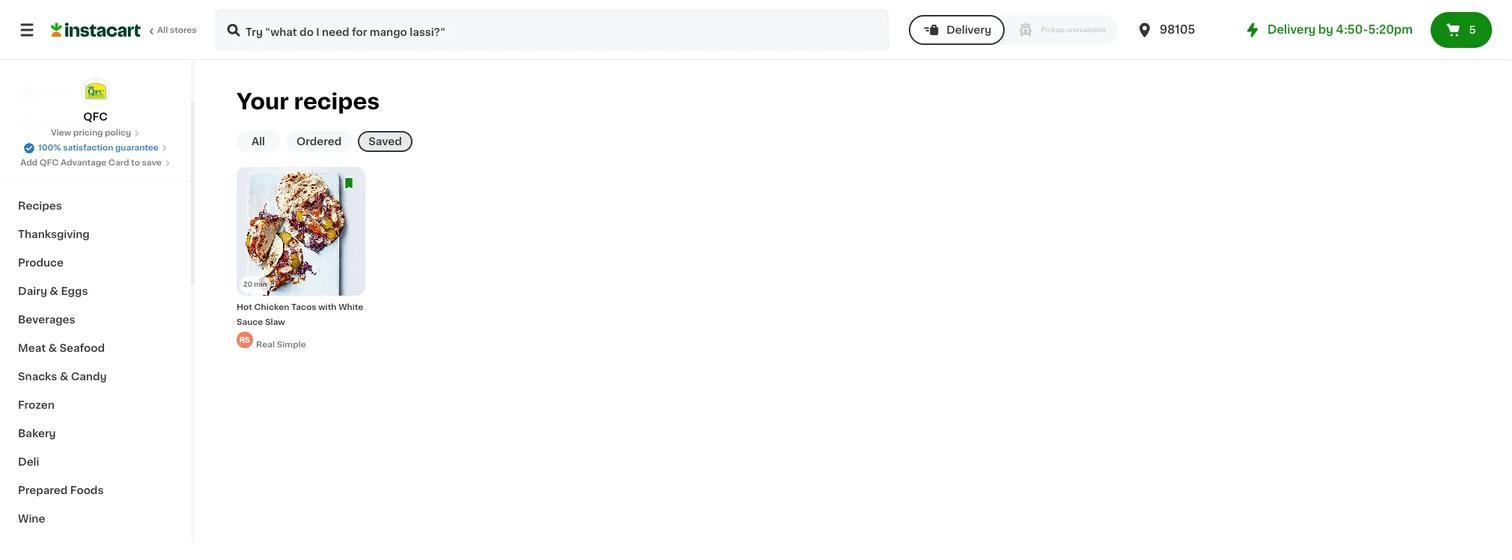Task type: describe. For each thing, give the bounding box(es) containing it.
https://www.instacart.com/assets/recipes/realsimple round 8dfe57b4fc5d8c3fe306dc037ee48884d9fafca5214dc9818180ea538b77d461.jpg image
[[237, 332, 253, 349]]

100% satisfaction guarantee
[[38, 144, 159, 152]]

beverages link
[[9, 306, 182, 334]]

your recipes
[[237, 91, 380, 112]]

deli link
[[9, 448, 182, 476]]

eggs
[[61, 286, 88, 297]]

recipes
[[294, 91, 380, 112]]

all stores link
[[51, 9, 198, 51]]

wine
[[18, 514, 45, 524]]

white
[[339, 304, 364, 312]]

bakery link
[[9, 419, 182, 448]]

policy
[[105, 129, 131, 137]]

prepared foods link
[[9, 476, 182, 505]]

meat & seafood
[[18, 343, 105, 354]]

qfc link
[[81, 78, 110, 124]]

buy it again
[[42, 118, 105, 128]]

service type group
[[909, 15, 1118, 45]]

slaw
[[265, 319, 285, 327]]

frozen
[[18, 400, 55, 410]]

98105 button
[[1136, 9, 1226, 51]]

100% satisfaction guarantee button
[[23, 139, 168, 154]]

dairy
[[18, 286, 47, 297]]

20 min
[[243, 281, 267, 288]]

delivery by 4:50-5:20pm link
[[1244, 21, 1413, 39]]

stores
[[170, 26, 197, 34]]

qfc inside 'link'
[[40, 159, 59, 167]]

& for meat
[[48, 343, 57, 354]]

view
[[51, 129, 71, 137]]

deli
[[18, 457, 39, 467]]

100%
[[38, 144, 61, 152]]

delivery for delivery
[[947, 25, 992, 35]]

Search field
[[216, 10, 888, 49]]

satisfaction
[[63, 144, 113, 152]]

shop
[[42, 88, 70, 98]]

dairy & eggs link
[[9, 277, 182, 306]]

20
[[243, 281, 252, 288]]

foods
[[70, 485, 104, 496]]

hot chicken tacos with white sauce slaw
[[237, 304, 364, 327]]

pricing
[[73, 129, 103, 137]]

add
[[20, 159, 38, 167]]

lists link
[[9, 138, 182, 168]]

meat & seafood link
[[9, 334, 182, 363]]

bakery
[[18, 428, 56, 439]]

hot
[[237, 304, 252, 312]]

again
[[76, 118, 105, 128]]

your
[[237, 91, 289, 112]]

dairy & eggs
[[18, 286, 88, 297]]

min
[[254, 281, 267, 288]]

chicken
[[254, 304, 289, 312]]

delivery button
[[909, 15, 1005, 45]]



Task type: vqa. For each thing, say whether or not it's contained in the screenshot.
Hot
yes



Task type: locate. For each thing, give the bounding box(es) containing it.
1 vertical spatial qfc
[[40, 159, 59, 167]]

4:50-
[[1337, 24, 1369, 35]]

filters option group
[[237, 128, 413, 155]]

0 vertical spatial qfc
[[83, 112, 108, 122]]

buy it again link
[[9, 108, 182, 138]]

to
[[131, 159, 140, 167]]

0 horizontal spatial delivery
[[947, 25, 992, 35]]

thanksgiving
[[18, 229, 90, 240]]

all down your
[[252, 137, 265, 147]]

delivery inside delivery button
[[947, 25, 992, 35]]

None search field
[[214, 9, 890, 51]]

1 horizontal spatial delivery
[[1268, 24, 1316, 35]]

0 horizontal spatial qfc
[[40, 159, 59, 167]]

& right meat
[[48, 343, 57, 354]]

& inside the snacks & candy "link"
[[60, 372, 68, 382]]

produce link
[[9, 249, 182, 277]]

2 vertical spatial &
[[60, 372, 68, 382]]

snacks
[[18, 372, 57, 382]]

frozen link
[[9, 391, 182, 419]]

5:20pm
[[1369, 24, 1413, 35]]

produce
[[18, 258, 64, 268]]

all inside filters option group
[[252, 137, 265, 147]]

98105
[[1160, 24, 1196, 35]]

snacks & candy
[[18, 372, 107, 382]]

delivery
[[1268, 24, 1316, 35], [947, 25, 992, 35]]

&
[[50, 286, 58, 297], [48, 343, 57, 354], [60, 372, 68, 382]]

seafood
[[60, 343, 105, 354]]

0 vertical spatial all
[[157, 26, 168, 34]]

all
[[157, 26, 168, 34], [252, 137, 265, 147]]

& inside dairy & eggs link
[[50, 286, 58, 297]]

ordered
[[297, 137, 342, 147]]

qfc
[[83, 112, 108, 122], [40, 159, 59, 167]]

real
[[256, 341, 275, 349]]

prepared foods
[[18, 485, 104, 496]]

all for all
[[252, 137, 265, 147]]

add qfc advantage card to save
[[20, 159, 162, 167]]

all for all stores
[[157, 26, 168, 34]]

0 vertical spatial &
[[50, 286, 58, 297]]

delivery by 4:50-5:20pm
[[1268, 24, 1413, 35]]

5
[[1470, 25, 1477, 35]]

buy
[[42, 118, 63, 128]]

simple
[[277, 341, 306, 349]]

recipes
[[18, 201, 62, 211]]

meat
[[18, 343, 46, 354]]

thanksgiving link
[[9, 220, 182, 249]]

delivery for delivery by 4:50-5:20pm
[[1268, 24, 1316, 35]]

view pricing policy
[[51, 129, 131, 137]]

prepared
[[18, 485, 68, 496]]

add qfc advantage card to save link
[[20, 157, 171, 169]]

0 horizontal spatial all
[[157, 26, 168, 34]]

candy
[[71, 372, 107, 382]]

sauce
[[237, 319, 263, 327]]

instacart logo image
[[51, 21, 141, 39]]

& left 'candy'
[[60, 372, 68, 382]]

shop link
[[9, 78, 182, 108]]

& inside meat & seafood link
[[48, 343, 57, 354]]

snacks & candy link
[[9, 363, 182, 391]]

all stores
[[157, 26, 197, 34]]

1 vertical spatial &
[[48, 343, 57, 354]]

view pricing policy link
[[51, 127, 140, 139]]

& for snacks
[[60, 372, 68, 382]]

qfc logo image
[[81, 78, 110, 106]]

real simple
[[256, 341, 306, 349]]

saved
[[369, 137, 402, 147]]

& left eggs at the left bottom of the page
[[50, 286, 58, 297]]

tacos
[[291, 304, 316, 312]]

recipe card group
[[237, 167, 366, 352]]

qfc down lists on the left
[[40, 159, 59, 167]]

beverages
[[18, 315, 75, 325]]

5 button
[[1431, 12, 1493, 48]]

delivery inside delivery by 4:50-5:20pm link
[[1268, 24, 1316, 35]]

wine link
[[9, 505, 182, 533]]

by
[[1319, 24, 1334, 35]]

advantage
[[61, 159, 106, 167]]

qfc up view pricing policy link
[[83, 112, 108, 122]]

1 vertical spatial all
[[252, 137, 265, 147]]

card
[[108, 159, 129, 167]]

& for dairy
[[50, 286, 58, 297]]

it
[[66, 118, 73, 128]]

with
[[318, 304, 337, 312]]

lists
[[42, 148, 68, 158]]

save
[[142, 159, 162, 167]]

all left stores
[[157, 26, 168, 34]]

1 horizontal spatial qfc
[[83, 112, 108, 122]]

1 horizontal spatial all
[[252, 137, 265, 147]]

recipes link
[[9, 192, 182, 220]]

guarantee
[[115, 144, 159, 152]]



